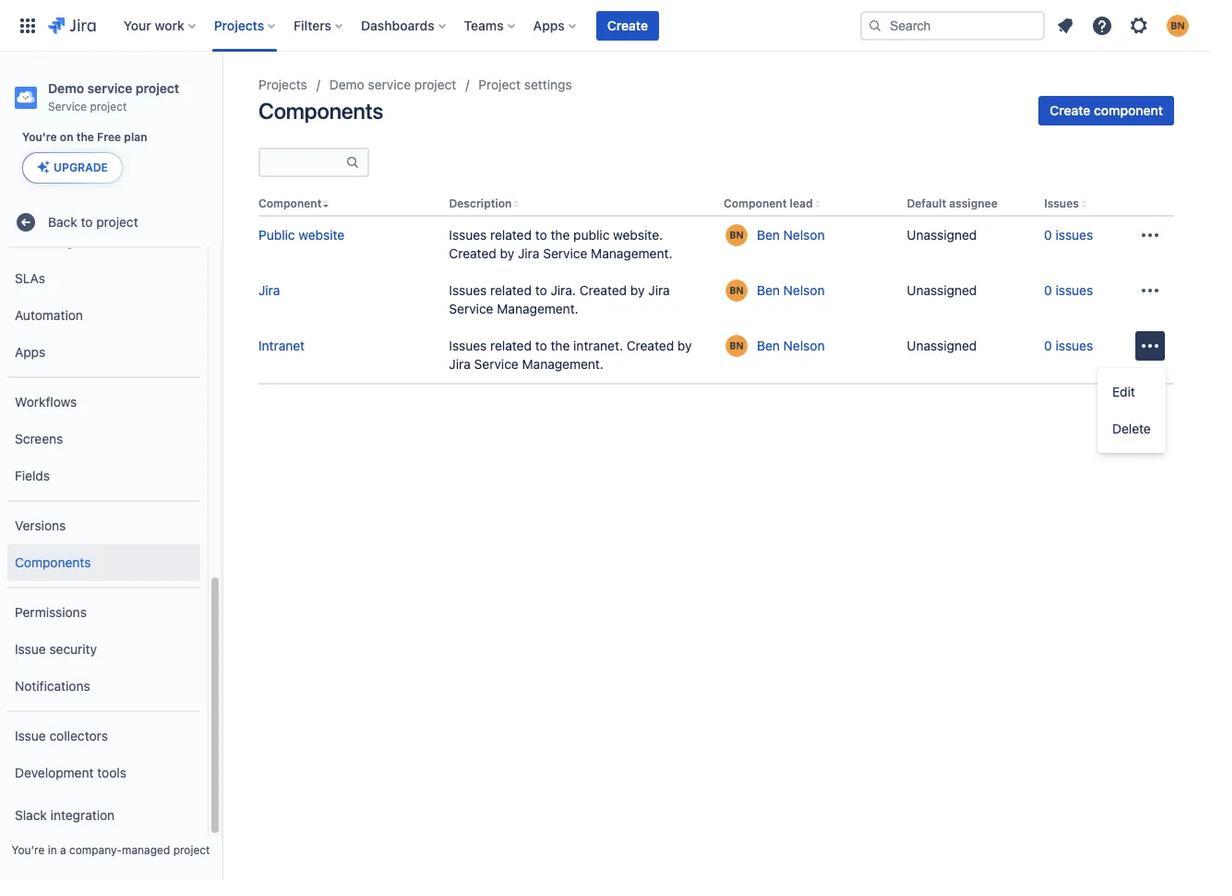 Task type: describe. For each thing, give the bounding box(es) containing it.
versions
[[15, 518, 66, 533]]

slas link
[[7, 260, 200, 297]]

issues related to the public website. created by jira service management.
[[449, 227, 672, 261]]

project for demo service project
[[414, 77, 456, 92]]

0 for issues related to the intranet. created by jira service management.
[[1044, 338, 1052, 354]]

filters
[[294, 17, 331, 33]]

assignee
[[949, 197, 998, 210]]

collectors
[[49, 728, 108, 744]]

apps button
[[528, 11, 583, 40]]

base
[[84, 233, 113, 249]]

0 issues link for service
[[1044, 227, 1093, 243]]

component
[[1094, 102, 1163, 118]]

default
[[907, 197, 946, 210]]

issues button
[[1044, 197, 1079, 210]]

jira inside the issues related to jira. created by jira service management.
[[648, 283, 670, 298]]

permissions link
[[7, 595, 200, 631]]

intranet
[[258, 338, 305, 354]]

demo service project link
[[329, 74, 456, 96]]

ben nelson for issues related to jira. created by jira service management.
[[757, 283, 825, 298]]

demo service project service project
[[48, 80, 179, 114]]

knowledge
[[15, 233, 81, 249]]

fields link
[[7, 458, 200, 495]]

projects for projects link
[[258, 77, 307, 92]]

delete button
[[1097, 411, 1166, 448]]

notifications image
[[1054, 14, 1076, 36]]

group containing workflows
[[7, 377, 200, 500]]

development
[[15, 765, 94, 781]]

component lead button
[[724, 197, 813, 210]]

management. inside "issues related to the intranet. created by jira service management."
[[522, 356, 604, 372]]

teams button
[[458, 11, 522, 40]]

projects for projects popup button
[[214, 17, 264, 33]]

intranet.
[[573, 338, 623, 354]]

company-
[[69, 844, 122, 858]]

create for create
[[607, 17, 648, 33]]

edit button
[[1097, 374, 1166, 411]]

workflows link
[[7, 384, 200, 421]]

group containing permissions
[[7, 587, 200, 711]]

public website link
[[258, 227, 345, 243]]

nelson for issues related to the public website. created by jira service management.
[[783, 227, 825, 243]]

permissions
[[15, 604, 87, 620]]

service for demo service project service project
[[87, 80, 132, 96]]

ben nelson for issues related to the public website. created by jira service management.
[[757, 227, 825, 243]]

website
[[298, 227, 345, 243]]

created inside "issues related to the intranet. created by jira service management."
[[627, 338, 674, 354]]

demo for demo service project service project
[[48, 80, 84, 96]]

2 0 issues link from the top
[[1044, 283, 1093, 298]]

website.
[[613, 227, 663, 243]]

issue for issue collectors
[[15, 728, 46, 744]]

2 issues from the top
[[1056, 283, 1093, 298]]

related for jira
[[490, 227, 532, 243]]

notifications
[[15, 678, 90, 694]]

issues for service
[[1056, 227, 1093, 243]]

back to project link
[[7, 204, 214, 241]]

slas
[[15, 270, 45, 286]]

you're for you're in a company-managed project
[[12, 844, 45, 858]]

plan
[[124, 130, 147, 144]]

more image for issues related to jira. created by jira service management.
[[1139, 280, 1162, 302]]

lead
[[790, 197, 813, 210]]

projects button
[[208, 11, 283, 40]]

apps link
[[7, 334, 200, 371]]

related for service
[[490, 338, 532, 354]]

versions link
[[7, 508, 200, 545]]

more image for issues related to the public website. created by jira service management.
[[1139, 224, 1162, 247]]

component for component lead
[[724, 197, 787, 210]]

managed
[[122, 844, 170, 858]]

back
[[48, 214, 77, 230]]

0 issues link for management.
[[1044, 338, 1093, 354]]

you're on the free plan
[[22, 130, 147, 144]]

issue for issue security
[[15, 641, 46, 657]]

0 issues for service
[[1044, 227, 1093, 243]]

service inside demo service project service project
[[48, 100, 87, 114]]

upgrade
[[54, 161, 108, 175]]

free
[[97, 130, 121, 144]]

created inside the issues related to jira. created by jira service management.
[[579, 283, 627, 298]]

projects link
[[258, 74, 307, 96]]

settings image
[[1128, 14, 1150, 36]]

jira.
[[551, 283, 576, 298]]

group containing edit
[[1097, 368, 1166, 453]]

slack
[[15, 807, 47, 823]]

more image
[[1139, 335, 1162, 357]]

in
[[48, 844, 57, 858]]

project right 'managed'
[[173, 844, 210, 858]]

tools
[[97, 765, 126, 781]]

primary element
[[11, 0, 860, 51]]

intranet link
[[258, 338, 305, 354]]

jira inside "issues related to the intranet. created by jira service management."
[[449, 356, 471, 372]]

development tools
[[15, 765, 126, 781]]

issues for the issues "button"
[[1044, 197, 1079, 210]]

0 for issues related to the public website. created by jira service management.
[[1044, 227, 1052, 243]]

ben nelson link for issues related to jira. created by jira service management.
[[724, 278, 825, 304]]

nelson for issues related to jira. created by jira service management.
[[783, 283, 825, 298]]

issue security link
[[7, 631, 200, 668]]

unassigned for issues related to the public website. created by jira service management.
[[907, 227, 977, 243]]

your profile and settings image
[[1167, 14, 1189, 36]]

apps for apps popup button
[[533, 17, 565, 33]]

issue collectors link
[[7, 718, 200, 755]]

service inside "issues related to the intranet. created by jira service management."
[[474, 356, 519, 372]]

management. inside the issues related to jira. created by jira service management.
[[497, 301, 578, 317]]

issues for management.
[[1056, 338, 1093, 354]]

screens link
[[7, 421, 200, 458]]

your
[[123, 17, 151, 33]]

you're for you're on the free plan
[[22, 130, 57, 144]]

dashboards
[[361, 17, 434, 33]]

your work
[[123, 17, 184, 33]]

public
[[573, 227, 610, 243]]

filters button
[[288, 11, 350, 40]]

sidebar navigation image
[[201, 74, 242, 111]]

your work button
[[118, 11, 203, 40]]

0 for issues related to jira. created by jira service management.
[[1044, 283, 1052, 298]]

issue collectors
[[15, 728, 108, 744]]

teams
[[464, 17, 504, 33]]

description
[[449, 197, 512, 210]]



Task type: vqa. For each thing, say whether or not it's contained in the screenshot.
Components link
yes



Task type: locate. For each thing, give the bounding box(es) containing it.
apps inside apps popup button
[[533, 17, 565, 33]]

management.
[[591, 246, 672, 261], [497, 301, 578, 317], [522, 356, 604, 372]]

create for create component
[[1050, 102, 1090, 118]]

0 vertical spatial issues
[[1056, 227, 1093, 243]]

issues inside issues related to the public website. created by jira service management.
[[449, 227, 487, 243]]

by inside issues related to the public website. created by jira service management.
[[500, 246, 514, 261]]

projects inside popup button
[[214, 17, 264, 33]]

to for issues related to the intranet. created by jira service management.
[[535, 338, 547, 354]]

to left jira.
[[535, 283, 547, 298]]

appswitcher icon image
[[17, 14, 39, 36]]

issues inside "issues related to the intranet. created by jira service management."
[[449, 338, 487, 354]]

0 vertical spatial by
[[500, 246, 514, 261]]

0 vertical spatial issue
[[15, 641, 46, 657]]

demo up on
[[48, 80, 84, 96]]

management. down "website."
[[591, 246, 672, 261]]

2 unassigned from the top
[[907, 283, 977, 298]]

ben nelson link for issues related to the public website. created by jira service management.
[[724, 223, 825, 248]]

jira link
[[258, 283, 280, 298]]

you're left on
[[22, 130, 57, 144]]

more image
[[1139, 224, 1162, 247], [1139, 280, 1162, 302]]

by down description
[[500, 246, 514, 261]]

by
[[500, 246, 514, 261], [630, 283, 645, 298], [677, 338, 692, 354]]

unassigned for issues related to jira. created by jira service management.
[[907, 283, 977, 298]]

2 ben nelson link from the top
[[724, 278, 825, 304]]

integration
[[50, 807, 115, 823]]

1 vertical spatial 0 issues link
[[1044, 283, 1093, 298]]

the left intranet.
[[551, 338, 570, 354]]

demo service project
[[329, 77, 456, 92]]

1 unassigned from the top
[[907, 227, 977, 243]]

2 ben nelson from the top
[[757, 283, 825, 298]]

edit
[[1112, 384, 1135, 400]]

to inside "link"
[[81, 214, 93, 230]]

project settings
[[478, 77, 572, 92]]

security
[[49, 641, 97, 657]]

related down description button
[[490, 227, 532, 243]]

related
[[490, 227, 532, 243], [490, 283, 532, 298], [490, 338, 532, 354]]

3 ben from the top
[[757, 338, 780, 354]]

3 related from the top
[[490, 338, 532, 354]]

slack integration link
[[7, 798, 200, 835]]

1 horizontal spatial demo
[[329, 77, 364, 92]]

jira
[[518, 246, 539, 261], [258, 283, 280, 298], [648, 283, 670, 298], [449, 356, 471, 372]]

apps down the automation
[[15, 344, 45, 360]]

knowledge base
[[15, 233, 113, 249]]

2 vertical spatial issues
[[1056, 338, 1093, 354]]

ben for issues related to the public website. created by jira service management.
[[757, 227, 780, 243]]

the left public
[[551, 227, 570, 243]]

work
[[155, 17, 184, 33]]

created inside issues related to the public website. created by jira service management.
[[449, 246, 496, 261]]

apps right teams 'dropdown button'
[[533, 17, 565, 33]]

related left jira.
[[490, 283, 532, 298]]

3 ben nelson link from the top
[[724, 333, 825, 359]]

related down the issues related to jira. created by jira service management.
[[490, 338, 532, 354]]

service inside demo service project service project
[[87, 80, 132, 96]]

the inside issues related to the public website. created by jira service management.
[[551, 227, 570, 243]]

components down projects link
[[258, 98, 383, 124]]

2 vertical spatial the
[[551, 338, 570, 354]]

component left the lead
[[724, 197, 787, 210]]

public website
[[258, 227, 345, 243]]

project inside "link"
[[96, 214, 138, 230]]

components
[[258, 98, 383, 124], [15, 555, 91, 570]]

0 vertical spatial ben nelson
[[757, 227, 825, 243]]

2 vertical spatial management.
[[522, 356, 604, 372]]

3 0 issues link from the top
[[1044, 338, 1093, 354]]

component button
[[258, 197, 322, 210]]

issues related to the intranet. created by jira service management.
[[449, 338, 692, 372]]

projects
[[214, 17, 264, 33], [258, 77, 307, 92]]

1 horizontal spatial components
[[258, 98, 383, 124]]

issue up development
[[15, 728, 46, 744]]

1 vertical spatial more image
[[1139, 280, 1162, 302]]

to left public
[[535, 227, 547, 243]]

project
[[478, 77, 521, 92]]

fields
[[15, 468, 50, 483]]

0 vertical spatial the
[[76, 130, 94, 144]]

1 vertical spatial by
[[630, 283, 645, 298]]

related inside the issues related to jira. created by jira service management.
[[490, 283, 532, 298]]

1 ben nelson link from the top
[[724, 223, 825, 248]]

0 vertical spatial unassigned
[[907, 227, 977, 243]]

management. down jira.
[[497, 301, 578, 317]]

group containing versions
[[7, 500, 200, 587]]

2 ben from the top
[[757, 283, 780, 298]]

2 vertical spatial by
[[677, 338, 692, 354]]

ben nelson link
[[724, 223, 825, 248], [724, 278, 825, 304], [724, 333, 825, 359]]

Search field
[[860, 11, 1045, 40]]

1 vertical spatial 0
[[1044, 283, 1052, 298]]

create button
[[596, 11, 659, 40]]

demo for demo service project
[[329, 77, 364, 92]]

issues for issues related to the public website. created by jira service management.
[[449, 227, 487, 243]]

2 vertical spatial 0 issues link
[[1044, 338, 1093, 354]]

0 vertical spatial nelson
[[783, 227, 825, 243]]

1 vertical spatial ben nelson
[[757, 283, 825, 298]]

automation
[[15, 307, 83, 323]]

to for issues related to the public website. created by jira service management.
[[535, 227, 547, 243]]

demo right projects link
[[329, 77, 364, 92]]

to inside the issues related to jira. created by jira service management.
[[535, 283, 547, 298]]

related for management.
[[490, 283, 532, 298]]

2 0 issues from the top
[[1044, 283, 1093, 298]]

0 horizontal spatial component
[[258, 197, 322, 210]]

1 vertical spatial issues
[[1056, 283, 1093, 298]]

issue security
[[15, 641, 97, 657]]

1 0 issues link from the top
[[1044, 227, 1093, 243]]

back to project
[[48, 214, 138, 230]]

0 horizontal spatial by
[[500, 246, 514, 261]]

None text field
[[260, 150, 345, 175]]

service for demo service project
[[368, 77, 411, 92]]

service down dashboards
[[368, 77, 411, 92]]

components link
[[7, 545, 200, 582]]

project up free
[[90, 100, 127, 114]]

2 vertical spatial created
[[627, 338, 674, 354]]

1 horizontal spatial create
[[1050, 102, 1090, 118]]

management. inside issues related to the public website. created by jira service management.
[[591, 246, 672, 261]]

automation link
[[7, 297, 200, 334]]

search image
[[868, 18, 882, 33]]

0 vertical spatial management.
[[591, 246, 672, 261]]

1 0 issues from the top
[[1044, 227, 1093, 243]]

1 vertical spatial you're
[[12, 844, 45, 858]]

project up plan
[[136, 80, 179, 96]]

0 vertical spatial related
[[490, 227, 532, 243]]

0
[[1044, 227, 1052, 243], [1044, 283, 1052, 298], [1044, 338, 1052, 354]]

the right on
[[76, 130, 94, 144]]

1 vertical spatial ben nelson link
[[724, 278, 825, 304]]

banner containing your work
[[0, 0, 1211, 52]]

nelson for issues related to the intranet. created by jira service management.
[[783, 338, 825, 354]]

management. down intranet.
[[522, 356, 604, 372]]

3 0 from the top
[[1044, 338, 1052, 354]]

3 unassigned from the top
[[907, 338, 977, 354]]

2 vertical spatial ben nelson
[[757, 338, 825, 354]]

components down versions
[[15, 555, 91, 570]]

0 vertical spatial 0
[[1044, 227, 1052, 243]]

created right intranet.
[[627, 338, 674, 354]]

2 vertical spatial related
[[490, 338, 532, 354]]

2 nelson from the top
[[783, 283, 825, 298]]

1 issues from the top
[[1056, 227, 1093, 243]]

0 issues for management.
[[1044, 338, 1093, 354]]

3 0 issues from the top
[[1044, 338, 1093, 354]]

you're in a company-managed project
[[12, 844, 210, 858]]

2 horizontal spatial by
[[677, 338, 692, 354]]

1 issue from the top
[[15, 641, 46, 657]]

1 vertical spatial unassigned
[[907, 283, 977, 298]]

service
[[48, 100, 87, 114], [543, 246, 587, 261], [449, 301, 493, 317], [474, 356, 519, 372]]

project settings link
[[478, 74, 572, 96]]

0 vertical spatial created
[[449, 246, 496, 261]]

0 vertical spatial 0 issues
[[1044, 227, 1093, 243]]

workflows
[[15, 394, 77, 410]]

1 vertical spatial nelson
[[783, 283, 825, 298]]

1 horizontal spatial service
[[368, 77, 411, 92]]

to inside issues related to the public website. created by jira service management.
[[535, 227, 547, 243]]

1 vertical spatial 0 issues
[[1044, 283, 1093, 298]]

create right apps popup button
[[607, 17, 648, 33]]

issue
[[15, 641, 46, 657], [15, 728, 46, 744]]

create left component at top
[[1050, 102, 1090, 118]]

by inside "issues related to the intranet. created by jira service management."
[[677, 338, 692, 354]]

3 nelson from the top
[[783, 338, 825, 354]]

0 issues
[[1044, 227, 1093, 243], [1044, 283, 1093, 298], [1044, 338, 1093, 354]]

service inside demo service project link
[[368, 77, 411, 92]]

1 vertical spatial ben
[[757, 283, 780, 298]]

default assignee
[[907, 197, 998, 210]]

issues for issues related to jira. created by jira service management.
[[449, 283, 487, 298]]

2 vertical spatial ben
[[757, 338, 780, 354]]

2 vertical spatial unassigned
[[907, 338, 977, 354]]

2 issue from the top
[[15, 728, 46, 744]]

created down description button
[[449, 246, 496, 261]]

unassigned for issues related to the intranet. created by jira service management.
[[907, 338, 977, 354]]

jira inside issues related to the public website. created by jira service management.
[[518, 246, 539, 261]]

0 vertical spatial 0 issues link
[[1044, 227, 1093, 243]]

1 0 from the top
[[1044, 227, 1052, 243]]

related inside "issues related to the intranet. created by jira service management."
[[490, 338, 532, 354]]

1 vertical spatial components
[[15, 555, 91, 570]]

2 vertical spatial ben nelson link
[[724, 333, 825, 359]]

issues inside the issues related to jira. created by jira service management.
[[449, 283, 487, 298]]

project up base
[[96, 214, 138, 230]]

1 component from the left
[[258, 197, 322, 210]]

0 vertical spatial components
[[258, 98, 383, 124]]

issue down permissions
[[15, 641, 46, 657]]

to for issues related to jira. created by jira service management.
[[535, 283, 547, 298]]

jira image
[[48, 14, 96, 36], [48, 14, 96, 36]]

service up free
[[87, 80, 132, 96]]

0 vertical spatial you're
[[22, 130, 57, 144]]

2 component from the left
[[724, 197, 787, 210]]

the for intranet
[[551, 338, 570, 354]]

project for demo service project service project
[[136, 80, 179, 96]]

create inside primary "element"
[[607, 17, 648, 33]]

3 issues from the top
[[1056, 338, 1093, 354]]

1 vertical spatial the
[[551, 227, 570, 243]]

by inside the issues related to jira. created by jira service management.
[[630, 283, 645, 298]]

the for public website
[[551, 227, 570, 243]]

issues for issues related to the intranet. created by jira service management.
[[449, 338, 487, 354]]

1 vertical spatial related
[[490, 283, 532, 298]]

to up base
[[81, 214, 93, 230]]

0 vertical spatial apps
[[533, 17, 565, 33]]

projects right 'work'
[[214, 17, 264, 33]]

by down "website."
[[630, 283, 645, 298]]

to down the issues related to jira. created by jira service management.
[[535, 338, 547, 354]]

upgrade button
[[23, 153, 122, 183]]

apps for the apps link
[[15, 344, 45, 360]]

0 vertical spatial more image
[[1139, 224, 1162, 247]]

screens
[[15, 431, 63, 447]]

1 vertical spatial management.
[[497, 301, 578, 317]]

project down primary "element"
[[414, 77, 456, 92]]

project for back to project
[[96, 214, 138, 230]]

0 horizontal spatial create
[[607, 17, 648, 33]]

1 vertical spatial apps
[[15, 344, 45, 360]]

2 more image from the top
[[1139, 280, 1162, 302]]

settings
[[524, 77, 572, 92]]

projects right the sidebar navigation icon
[[258, 77, 307, 92]]

create component
[[1050, 102, 1163, 118]]

apps
[[533, 17, 565, 33], [15, 344, 45, 360]]

public
[[258, 227, 295, 243]]

component
[[258, 197, 322, 210], [724, 197, 787, 210]]

related inside issues related to the public website. created by jira service management.
[[490, 227, 532, 243]]

0 horizontal spatial service
[[87, 80, 132, 96]]

0 horizontal spatial demo
[[48, 80, 84, 96]]

0 horizontal spatial components
[[15, 555, 91, 570]]

to inside "issues related to the intranet. created by jira service management."
[[535, 338, 547, 354]]

3 ben nelson from the top
[[757, 338, 825, 354]]

1 ben nelson from the top
[[757, 227, 825, 243]]

you're left "in"
[[12, 844, 45, 858]]

0 vertical spatial ben
[[757, 227, 780, 243]]

group
[[7, 0, 200, 377], [1097, 368, 1166, 453], [7, 377, 200, 500], [7, 500, 200, 587], [7, 587, 200, 711], [7, 711, 200, 798]]

ben for issues related to the intranet. created by jira service management.
[[757, 338, 780, 354]]

notifications link
[[7, 668, 200, 705]]

0 vertical spatial ben nelson link
[[724, 223, 825, 248]]

demo inside demo service project service project
[[48, 80, 84, 96]]

component up public website
[[258, 197, 322, 210]]

1 vertical spatial projects
[[258, 77, 307, 92]]

ben nelson for issues related to the intranet. created by jira service management.
[[757, 338, 825, 354]]

the inside "issues related to the intranet. created by jira service management."
[[551, 338, 570, 354]]

service
[[368, 77, 411, 92], [87, 80, 132, 96]]

by right intranet.
[[677, 338, 692, 354]]

slack integration
[[15, 807, 115, 823]]

2 0 from the top
[[1044, 283, 1052, 298]]

the
[[76, 130, 94, 144], [551, 227, 570, 243], [551, 338, 570, 354]]

1 horizontal spatial apps
[[533, 17, 565, 33]]

2 related from the top
[[490, 283, 532, 298]]

delete
[[1112, 421, 1151, 437]]

0 issues link
[[1044, 227, 1093, 243], [1044, 283, 1093, 298], [1044, 338, 1093, 354]]

ben nelson
[[757, 227, 825, 243], [757, 283, 825, 298], [757, 338, 825, 354]]

1 vertical spatial created
[[579, 283, 627, 298]]

create
[[607, 17, 648, 33], [1050, 102, 1090, 118]]

0 vertical spatial projects
[[214, 17, 264, 33]]

1 more image from the top
[[1139, 224, 1162, 247]]

ben for issues related to jira. created by jira service management.
[[757, 283, 780, 298]]

1 ben from the top
[[757, 227, 780, 243]]

on
[[60, 130, 73, 144]]

component lead
[[724, 197, 813, 210]]

1 horizontal spatial component
[[724, 197, 787, 210]]

dashboards button
[[355, 11, 453, 40]]

1 vertical spatial create
[[1050, 102, 1090, 118]]

issues
[[1056, 227, 1093, 243], [1056, 283, 1093, 298], [1056, 338, 1093, 354]]

group containing knowledge base
[[7, 0, 200, 377]]

help image
[[1091, 14, 1113, 36]]

banner
[[0, 0, 1211, 52]]

1 vertical spatial issue
[[15, 728, 46, 744]]

issues related to jira. created by jira service management.
[[449, 283, 670, 317]]

2 vertical spatial nelson
[[783, 338, 825, 354]]

1 related from the top
[[490, 227, 532, 243]]

1 nelson from the top
[[783, 227, 825, 243]]

service inside issues related to the public website. created by jira service management.
[[543, 246, 587, 261]]

2 vertical spatial 0
[[1044, 338, 1052, 354]]

knowledge base link
[[7, 224, 200, 260]]

group containing issue collectors
[[7, 711, 200, 798]]

create component button
[[1039, 96, 1174, 126]]

component for component button
[[258, 197, 322, 210]]

a
[[60, 844, 66, 858]]

ben
[[757, 227, 780, 243], [757, 283, 780, 298], [757, 338, 780, 354]]

0 horizontal spatial apps
[[15, 344, 45, 360]]

ben nelson link for issues related to the intranet. created by jira service management.
[[724, 333, 825, 359]]

service inside the issues related to jira. created by jira service management.
[[449, 301, 493, 317]]

2 vertical spatial 0 issues
[[1044, 338, 1093, 354]]

development tools link
[[7, 755, 200, 792]]

1 horizontal spatial by
[[630, 283, 645, 298]]

0 vertical spatial create
[[607, 17, 648, 33]]

created right jira.
[[579, 283, 627, 298]]

components inside group
[[15, 555, 91, 570]]



